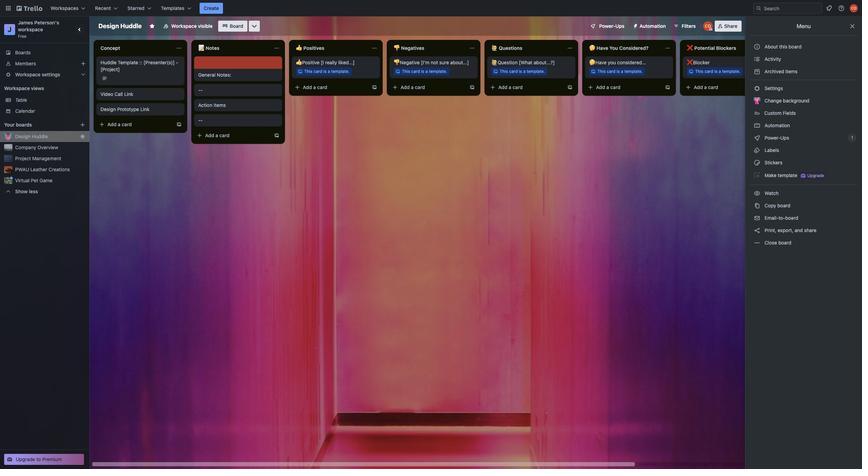 Task type: describe. For each thing, give the bounding box(es) containing it.
board inside copy board link
[[777, 203, 790, 209]]

is for you
[[617, 69, 620, 74]]

template. for really
[[331, 69, 350, 74]]

❌blocker link
[[687, 59, 767, 66]]

virtual
[[15, 178, 30, 183]]

👍
[[296, 45, 302, 51]]

1 -- link from the top
[[198, 87, 278, 94]]

labels
[[763, 147, 779, 153]]

link for design prototype link
[[140, 106, 149, 112]]

sure
[[439, 60, 449, 65]]

filters button
[[671, 21, 698, 32]]

workspace settings button
[[0, 69, 89, 80]]

calendar link
[[15, 108, 85, 115]]

❌
[[687, 45, 693, 51]]

james peterson's workspace free
[[18, 20, 60, 39]]

Search field
[[753, 3, 822, 14]]

pwau leather creations link
[[15, 166, 85, 173]]

table
[[15, 97, 27, 103]]

5 this card is a template. from the left
[[695, 69, 740, 74]]

design for design huddle link
[[15, 134, 31, 139]]

blockers
[[716, 45, 736, 51]]

boards link
[[0, 47, 89, 58]]

archived items
[[763, 68, 798, 74]]

workspace navigation collapse icon image
[[75, 25, 85, 34]]

🙋
[[491, 45, 498, 51]]

create button
[[200, 3, 223, 14]]

sm image for print, export, and share
[[754, 227, 761, 234]]

video call link
[[100, 91, 133, 97]]

templates button
[[157, 3, 195, 14]]

workspace views
[[4, 85, 44, 91]]

huddle template :: [presenter(s)] - [project] link
[[100, 59, 180, 73]]

🤔 Have You Considered? text field
[[585, 43, 661, 54]]

change
[[765, 98, 782, 104]]

board
[[230, 23, 243, 29]]

make template
[[763, 172, 797, 178]]

❌blocker
[[687, 60, 710, 65]]

fields
[[783, 110, 796, 116]]

potential
[[694, 45, 715, 51]]

about...]
[[450, 60, 469, 65]]

power-ups button
[[586, 21, 629, 32]]

a down "design prototype link"
[[118, 121, 120, 127]]

👎
[[394, 45, 400, 51]]

create from template… image for 👍positive [i really liked...]
[[372, 85, 377, 90]]

and
[[795, 227, 803, 233]]

considered...
[[617, 60, 646, 65]]

your
[[4, 122, 15, 128]]

workspace for workspace settings
[[15, 72, 40, 77]]

questions
[[499, 45, 522, 51]]

company overview
[[15, 145, 58, 150]]

this card is a template. for you
[[597, 69, 643, 74]]

🤔
[[589, 45, 595, 51]]

this for 🙋question
[[500, 69, 508, 74]]

pwau leather creations
[[15, 167, 70, 172]]

recent button
[[91, 3, 122, 14]]

upgrade to premium link
[[4, 454, 84, 465]]

Board name text field
[[95, 21, 145, 32]]

video
[[100, 91, 113, 97]]

2 -- link from the top
[[198, 117, 278, 124]]

general
[[198, 72, 215, 78]]

add a card for notes
[[205, 132, 230, 138]]

5 this from the left
[[695, 69, 703, 74]]

sm image for copy board
[[754, 202, 761, 209]]

add for questions
[[498, 84, 507, 90]]

is for [what
[[519, 69, 522, 74]]

👍 positives
[[296, 45, 324, 51]]

watch
[[763, 190, 780, 196]]

👎negative [i'm not sure about...] link
[[394, 59, 474, 66]]

1 vertical spatial power-
[[765, 135, 780, 141]]

a down really
[[328, 69, 330, 74]]

export,
[[778, 227, 793, 233]]

a down 🙋question [what about...?]
[[523, 69, 526, 74]]

upgrade for upgrade to premium
[[16, 457, 35, 463]]

call
[[115, 91, 123, 97]]

add a card down ❌blocker
[[694, 84, 718, 90]]

general notes: link
[[198, 72, 278, 78]]

calendar
[[15, 108, 35, 114]]

create from template… image for 👎negative [i'm not sure about...]
[[469, 85, 475, 90]]

huddle template :: [presenter(s)] - [project]
[[100, 60, 178, 72]]

general notes:
[[198, 72, 231, 78]]

pwau
[[15, 167, 29, 172]]

📝 Notes text field
[[194, 43, 270, 54]]

add for have
[[596, 84, 605, 90]]

email-
[[765, 215, 779, 221]]

menu
[[797, 23, 811, 29]]

recent
[[95, 5, 111, 11]]

peterson's
[[34, 20, 59, 25]]

👎negative
[[394, 60, 420, 65]]

🙋 Questions text field
[[487, 43, 563, 54]]

sm image for labels
[[754, 147, 761, 154]]

video call link link
[[100, 91, 180, 98]]

search image
[[756, 6, 762, 11]]

5 template. from the left
[[722, 69, 740, 74]]

archived
[[765, 68, 784, 74]]

workspaces button
[[46, 3, 89, 14]]

upgrade button
[[799, 172, 826, 180]]

primary element
[[0, 0, 862, 17]]

sm image for make template
[[754, 172, 761, 179]]

your boards with 5 items element
[[4, 121, 70, 129]]

workspaces
[[51, 5, 78, 11]]

template. for about...?]
[[527, 69, 545, 74]]

create from template… image for 🙋question [what about...?]
[[567, 85, 573, 90]]

📝
[[198, 45, 204, 51]]

👍positive [i really liked...]
[[296, 60, 355, 65]]

custom fields button
[[750, 108, 858, 119]]

add board image
[[80, 122, 85, 128]]

action
[[198, 102, 212, 108]]

this for 👍positive
[[304, 69, 312, 74]]

add a card for negatives
[[401, 84, 425, 90]]

about this board button
[[750, 41, 858, 52]]

add a card button for notes
[[194, 130, 271, 141]]

print,
[[765, 227, 776, 233]]

link for video call link
[[124, 91, 133, 97]]

free
[[18, 34, 26, 39]]

a down you
[[606, 84, 609, 90]]

share button
[[715, 21, 742, 32]]

action items
[[198, 102, 226, 108]]

0 notifications image
[[825, 4, 833, 12]]

a down 👍positive
[[313, 84, 316, 90]]

creations
[[49, 167, 70, 172]]

this for 👎negative
[[402, 69, 410, 74]]

add a card button for positives
[[292, 82, 369, 93]]

a down 🤔have you considered...
[[621, 69, 623, 74]]

sm image for archived items
[[754, 68, 761, 75]]

back to home image
[[17, 3, 42, 14]]

sm image for automation
[[754, 122, 761, 129]]

sm image for settings
[[754, 85, 761, 92]]

company overview link
[[15, 144, 85, 151]]

is for [i
[[323, 69, 327, 74]]

add a card button for negatives
[[390, 82, 467, 93]]

stickers link
[[750, 157, 858, 168]]

- inside the "huddle template :: [presenter(s)] - [project]"
[[176, 60, 178, 65]]

power-ups inside button
[[599, 23, 624, 29]]

[i'm
[[421, 60, 429, 65]]

visible
[[198, 23, 213, 29]]

about
[[765, 44, 778, 50]]

filters
[[682, 23, 696, 29]]

1 vertical spatial automation
[[763, 123, 790, 128]]

you
[[608, 60, 616, 65]]

add for positives
[[303, 84, 312, 90]]



Task type: vqa. For each thing, say whether or not it's contained in the screenshot.
the boards. inside the Effortlessly track and analyze card movement times within your Trello boards.
no



Task type: locate. For each thing, give the bounding box(es) containing it.
a down ❌blocker link
[[719, 69, 721, 74]]

power-ups up you
[[599, 23, 624, 29]]

template
[[778, 172, 797, 178]]

template
[[118, 60, 138, 65]]

sm image inside close board 'link'
[[754, 240, 761, 246]]

huddle up company overview
[[32, 134, 48, 139]]

template. down not
[[429, 69, 447, 74]]

power-
[[599, 23, 615, 29], [765, 135, 780, 141]]

not
[[431, 60, 438, 65]]

2 sm image from the top
[[754, 68, 761, 75]]

1 vertical spatial huddle
[[100, 60, 116, 65]]

🤔have you considered... link
[[589, 59, 669, 66]]

a down 👎negative
[[411, 84, 414, 90]]

add down 🙋question
[[498, 84, 507, 90]]

power- up labels
[[765, 135, 780, 141]]

template. down 👍positive [i really liked...] link
[[331, 69, 350, 74]]

board inside close board 'link'
[[778, 240, 791, 246]]

board inside "email-to-board" link
[[785, 215, 798, 221]]

sm image inside "email-to-board" link
[[754, 215, 761, 222]]

1 template. from the left
[[331, 69, 350, 74]]

4 is from the left
[[617, 69, 620, 74]]

sm image for stickers
[[754, 159, 761, 166]]

5 sm image from the top
[[754, 147, 761, 154]]

add a card down [i
[[303, 84, 327, 90]]

is down ❌blocker link
[[714, 69, 718, 74]]

sm image
[[630, 21, 640, 30], [754, 122, 761, 129], [754, 172, 761, 179], [754, 202, 761, 209]]

design huddle down recent "dropdown button"
[[98, 22, 142, 30]]

1 vertical spatial upgrade
[[16, 457, 35, 463]]

concept
[[100, 45, 120, 51]]

starred
[[127, 5, 144, 11]]

j
[[8, 25, 12, 33]]

views
[[31, 85, 44, 91]]

add a card for have
[[596, 84, 621, 90]]

create from template… image
[[469, 85, 475, 90], [567, 85, 573, 90], [176, 122, 182, 127]]

add a card button down "action items" link
[[194, 130, 271, 141]]

add a card button down ❌blocker link
[[683, 82, 760, 93]]

show
[[15, 189, 28, 194]]

sm image for activity
[[754, 56, 761, 63]]

🙋question
[[491, 60, 518, 65]]

james
[[18, 20, 33, 25]]

2 vertical spatial workspace
[[4, 85, 30, 91]]

automation inside button
[[640, 23, 666, 29]]

design down video
[[100, 106, 116, 112]]

this member is an admin of this board. image
[[709, 28, 712, 31]]

1 horizontal spatial design huddle
[[98, 22, 142, 30]]

sm image inside automation link
[[754, 122, 761, 129]]

sm image for watch
[[754, 190, 761, 197]]

this card is a template. down 🤔have you considered...
[[597, 69, 643, 74]]

1 vertical spatial link
[[140, 106, 149, 112]]

add down "🤔have"
[[596, 84, 605, 90]]

customize views image
[[251, 23, 258, 30]]

is
[[323, 69, 327, 74], [421, 69, 424, 74], [519, 69, 522, 74], [617, 69, 620, 74], [714, 69, 718, 74]]

leather
[[30, 167, 47, 172]]

christina overa (christinaovera) image
[[850, 4, 858, 12], [703, 21, 713, 31]]

1 vertical spatial christina overa (christinaovera) image
[[703, 21, 713, 31]]

👎negative [i'm not sure about...]
[[394, 60, 469, 65]]

0 vertical spatial -- link
[[198, 87, 278, 94]]

::
[[139, 60, 142, 65]]

create
[[204, 5, 219, 11]]

👎 Negatives text field
[[390, 43, 465, 54]]

1 horizontal spatial power-ups
[[763, 135, 791, 141]]

design inside design huddle text field
[[98, 22, 119, 30]]

0 vertical spatial power-
[[599, 23, 615, 29]]

this for 🤔have
[[597, 69, 606, 74]]

add down ❌blocker
[[694, 84, 703, 90]]

2 vertical spatial design
[[15, 134, 31, 139]]

this card is a template. for [i
[[304, 69, 350, 74]]

0 horizontal spatial create from template… image
[[274, 133, 279, 138]]

negatives
[[401, 45, 424, 51]]

1 horizontal spatial upgrade
[[807, 173, 824, 178]]

ups inside button
[[615, 23, 624, 29]]

templates
[[161, 5, 184, 11]]

star or unstar board image
[[149, 23, 155, 29]]

2 this card is a template. from the left
[[402, 69, 447, 74]]

template. down ❌blocker link
[[722, 69, 740, 74]]

board up the print, export, and share
[[785, 215, 798, 221]]

3 template. from the left
[[527, 69, 545, 74]]

a down ❌blocker
[[704, 84, 707, 90]]

activity
[[763, 56, 781, 62]]

labels link
[[750, 145, 858, 156]]

link right the call
[[124, 91, 133, 97]]

add a card button down the 'design prototype link' "link" at top left
[[96, 119, 173, 130]]

7 sm image from the top
[[754, 190, 761, 197]]

project management link
[[15, 155, 85, 162]]

0 horizontal spatial link
[[124, 91, 133, 97]]

1 is from the left
[[323, 69, 327, 74]]

add down action items
[[205, 132, 214, 138]]

is down 🙋question [what about...?]
[[519, 69, 522, 74]]

virtual pet game
[[15, 178, 52, 183]]

activity link
[[750, 54, 858, 65]]

0 horizontal spatial design huddle
[[15, 134, 48, 139]]

add down 👍positive
[[303, 84, 312, 90]]

1 horizontal spatial automation
[[763, 123, 790, 128]]

is down [i'm
[[421, 69, 424, 74]]

huddle inside the "huddle template :: [presenter(s)] - [project]"
[[100, 60, 116, 65]]

add a card down 🙋question
[[498, 84, 523, 90]]

template. down considered...
[[624, 69, 643, 74]]

board inside about this board button
[[789, 44, 802, 50]]

workspace inside 'button'
[[171, 23, 197, 29]]

ups down automation link at the top of the page
[[780, 135, 789, 141]]

-- down action
[[198, 117, 203, 123]]

1 this card is a template. from the left
[[304, 69, 350, 74]]

🤔have you considered...
[[589, 60, 646, 65]]

design huddle inside text field
[[98, 22, 142, 30]]

add for negatives
[[401, 84, 410, 90]]

0 vertical spatial automation
[[640, 23, 666, 29]]

1 vertical spatial workspace
[[15, 72, 40, 77]]

add a card button
[[292, 82, 369, 93], [390, 82, 467, 93], [487, 82, 564, 93], [585, 82, 662, 93], [683, 82, 760, 93], [96, 119, 173, 130], [194, 130, 271, 141]]

virtual pet game link
[[15, 177, 85, 184]]

add down "design prototype link"
[[107, 121, 116, 127]]

design huddle link
[[15, 133, 77, 140]]

workspace inside dropdown button
[[15, 72, 40, 77]]

add a card down items at the top left
[[205, 132, 230, 138]]

project management
[[15, 156, 61, 161]]

upgrade inside button
[[807, 173, 824, 178]]

1 horizontal spatial link
[[140, 106, 149, 112]]

workspace for workspace views
[[4, 85, 30, 91]]

3 is from the left
[[519, 69, 522, 74]]

[i
[[321, 60, 324, 65]]

sm image for email-to-board
[[754, 215, 761, 222]]

2 template. from the left
[[429, 69, 447, 74]]

0 vertical spatial link
[[124, 91, 133, 97]]

1 vertical spatial ups
[[780, 135, 789, 141]]

add a card button for have
[[585, 82, 662, 93]]

template. down 🙋question [what about...?] link
[[527, 69, 545, 74]]

10 sm image from the top
[[754, 240, 761, 246]]

[what
[[519, 60, 532, 65]]

0 horizontal spatial ups
[[615, 23, 624, 29]]

about this board
[[765, 44, 802, 50]]

👍positive [i really liked...] link
[[296, 59, 376, 66]]

workspace visible
[[171, 23, 213, 29]]

table link
[[15, 97, 85, 104]]

❌ potential blockers
[[687, 45, 736, 51]]

sm image inside watch link
[[754, 190, 761, 197]]

sm image inside archived items link
[[754, 68, 761, 75]]

design up company at the left of page
[[15, 134, 31, 139]]

to
[[36, 457, 41, 463]]

christina overa (christinaovera) image right open information menu image
[[850, 4, 858, 12]]

a down 🙋question
[[509, 84, 511, 90]]

design huddle
[[98, 22, 142, 30], [15, 134, 48, 139]]

6 sm image from the top
[[754, 159, 761, 166]]

-- link down the general notes: link
[[198, 87, 278, 94]]

this card is a template. down 🙋question [what about...?]
[[500, 69, 545, 74]]

this down 🙋question
[[500, 69, 508, 74]]

2 vertical spatial huddle
[[32, 134, 48, 139]]

-- up action
[[198, 87, 203, 93]]

1 vertical spatial power-ups
[[763, 135, 791, 141]]

close
[[765, 240, 777, 246]]

add a card for questions
[[498, 84, 523, 90]]

0 vertical spatial --
[[198, 87, 203, 93]]

this down "🤔have"
[[597, 69, 606, 74]]

sm image for close board
[[754, 240, 761, 246]]

create from template… image
[[372, 85, 377, 90], [665, 85, 670, 90], [274, 133, 279, 138]]

[presenter(s)]
[[144, 60, 175, 65]]

0 horizontal spatial create from template… image
[[176, 122, 182, 127]]

this down 👍positive
[[304, 69, 312, 74]]

0 horizontal spatial christina overa (christinaovera) image
[[703, 21, 713, 31]]

0 vertical spatial design huddle
[[98, 22, 142, 30]]

📝 notes
[[198, 45, 219, 51]]

this card is a template. down "👍positive [i really liked...]"
[[304, 69, 350, 74]]

add a card down "design prototype link"
[[107, 121, 132, 127]]

1 vertical spatial -- link
[[198, 117, 278, 124]]

copy board
[[763, 203, 790, 209]]

huddle down starred at the left top
[[120, 22, 142, 30]]

sm image for power-ups
[[754, 135, 761, 141]]

1 sm image from the top
[[754, 56, 761, 63]]

starred icon image
[[80, 134, 85, 139]]

project
[[15, 156, 31, 161]]

is down "👍positive [i really liked...]"
[[323, 69, 327, 74]]

0 vertical spatial upgrade
[[807, 173, 824, 178]]

sm image inside activity link
[[754, 56, 761, 63]]

automation up considered?
[[640, 23, 666, 29]]

upgrade
[[807, 173, 824, 178], [16, 457, 35, 463]]

this down 👎negative
[[402, 69, 410, 74]]

1 -- from the top
[[198, 87, 203, 93]]

sm image inside print, export, and share link
[[754, 227, 761, 234]]

0 vertical spatial design
[[98, 22, 119, 30]]

3 this from the left
[[500, 69, 508, 74]]

workspace down templates popup button
[[171, 23, 197, 29]]

link down video call link link
[[140, 106, 149, 112]]

2 this from the left
[[402, 69, 410, 74]]

[project]
[[100, 66, 120, 72]]

❌ Potential Blockers text field
[[683, 43, 759, 54]]

0 horizontal spatial automation
[[640, 23, 666, 29]]

members link
[[0, 58, 89, 69]]

workspace
[[18, 26, 43, 32]]

4 template. from the left
[[624, 69, 643, 74]]

0 vertical spatial huddle
[[120, 22, 142, 30]]

workspace up table
[[4, 85, 30, 91]]

design huddle up company overview
[[15, 134, 48, 139]]

automation down custom fields
[[763, 123, 790, 128]]

👎 negatives
[[394, 45, 424, 51]]

workspace visible button
[[159, 21, 217, 32]]

board down 'export,'
[[778, 240, 791, 246]]

settings
[[763, 85, 783, 91]]

is for [i'm
[[421, 69, 424, 74]]

design for the 'design prototype link' "link" at top left
[[100, 106, 116, 112]]

close board
[[763, 240, 791, 246]]

create from template… image for 🤔have you considered...
[[665, 85, 670, 90]]

5 is from the left
[[714, 69, 718, 74]]

power- up have
[[599, 23, 615, 29]]

1 horizontal spatial huddle
[[100, 60, 116, 65]]

2 horizontal spatial huddle
[[120, 22, 142, 30]]

design down recent "dropdown button"
[[98, 22, 119, 30]]

add a card button down '🤔have you considered...' link
[[585, 82, 662, 93]]

huddle
[[120, 22, 142, 30], [100, 60, 116, 65], [32, 134, 48, 139]]

add a card down you
[[596, 84, 621, 90]]

1 vertical spatial design huddle
[[15, 134, 48, 139]]

0 vertical spatial workspace
[[171, 23, 197, 29]]

starred button
[[123, 3, 155, 14]]

4 this card is a template. from the left
[[597, 69, 643, 74]]

add down 👎negative
[[401, 84, 410, 90]]

sm image inside automation button
[[630, 21, 640, 30]]

sm image inside copy board link
[[754, 202, 761, 209]]

0 vertical spatial power-ups
[[599, 23, 624, 29]]

upgrade down stickers link
[[807, 173, 824, 178]]

0 vertical spatial ups
[[615, 23, 624, 29]]

template. for considered...
[[624, 69, 643, 74]]

add a card button down [what
[[487, 82, 564, 93]]

1 vertical spatial design
[[100, 106, 116, 112]]

0 vertical spatial christina overa (christinaovera) image
[[850, 4, 858, 12]]

design inside design huddle link
[[15, 134, 31, 139]]

add a card button down really
[[292, 82, 369, 93]]

0 horizontal spatial upgrade
[[16, 457, 35, 463]]

power- inside button
[[599, 23, 615, 29]]

workspace down members
[[15, 72, 40, 77]]

show less button
[[0, 186, 89, 197]]

1 horizontal spatial power-
[[765, 135, 780, 141]]

board up to-
[[777, 203, 790, 209]]

add a card down 👎negative
[[401, 84, 425, 90]]

add a card button for questions
[[487, 82, 564, 93]]

3 sm image from the top
[[754, 85, 761, 92]]

1 horizontal spatial create from template… image
[[469, 85, 475, 90]]

9 sm image from the top
[[754, 227, 761, 234]]

custom fields
[[764, 110, 796, 116]]

notes:
[[217, 72, 231, 78]]

your boards
[[4, 122, 32, 128]]

👍 Positives text field
[[292, 43, 368, 54]]

4 sm image from the top
[[754, 135, 761, 141]]

this card is a template.
[[304, 69, 350, 74], [402, 69, 447, 74], [500, 69, 545, 74], [597, 69, 643, 74], [695, 69, 740, 74]]

board
[[789, 44, 802, 50], [777, 203, 790, 209], [785, 215, 798, 221], [778, 240, 791, 246]]

is down 🤔have you considered...
[[617, 69, 620, 74]]

this down ❌blocker
[[695, 69, 703, 74]]

0 horizontal spatial huddle
[[32, 134, 48, 139]]

open information menu image
[[838, 5, 845, 12]]

huddle up [project]
[[100, 60, 116, 65]]

ups up 🤔 have you considered?
[[615, 23, 624, 29]]

link inside "link"
[[140, 106, 149, 112]]

0 horizontal spatial power-ups
[[599, 23, 624, 29]]

workspace
[[171, 23, 197, 29], [15, 72, 40, 77], [4, 85, 30, 91]]

add for notes
[[205, 132, 214, 138]]

have
[[597, 45, 608, 51]]

board right "this"
[[789, 44, 802, 50]]

1 horizontal spatial create from template… image
[[372, 85, 377, 90]]

a down [i'm
[[425, 69, 428, 74]]

boards
[[16, 122, 32, 128]]

a down items at the top left
[[215, 132, 218, 138]]

sm image inside stickers link
[[754, 159, 761, 166]]

sm image inside settings 'link'
[[754, 85, 761, 92]]

boards
[[15, 50, 31, 55]]

upgrade left to at left bottom
[[16, 457, 35, 463]]

custom
[[764, 110, 782, 116]]

this card is a template. for [i'm
[[402, 69, 447, 74]]

🙋question [what about...?] link
[[491, 59, 571, 66]]

positives
[[303, 45, 324, 51]]

this card is a template. for [what
[[500, 69, 545, 74]]

this card is a template. down ❌blocker link
[[695, 69, 740, 74]]

add
[[303, 84, 312, 90], [401, 84, 410, 90], [498, 84, 507, 90], [596, 84, 605, 90], [694, 84, 703, 90], [107, 121, 116, 127], [205, 132, 214, 138]]

2 -- from the top
[[198, 117, 203, 123]]

this card is a template. down [i'm
[[402, 69, 447, 74]]

a
[[328, 69, 330, 74], [425, 69, 428, 74], [523, 69, 526, 74], [621, 69, 623, 74], [719, 69, 721, 74], [313, 84, 316, 90], [411, 84, 414, 90], [509, 84, 511, 90], [606, 84, 609, 90], [704, 84, 707, 90], [118, 121, 120, 127], [215, 132, 218, 138]]

huddle inside text field
[[120, 22, 142, 30]]

christina overa (christinaovera) image right filters
[[703, 21, 713, 31]]

upgrade for upgrade
[[807, 173, 824, 178]]

🤔 have you considered?
[[589, 45, 649, 51]]

2 is from the left
[[421, 69, 424, 74]]

to-
[[779, 215, 785, 221]]

workspace for workspace visible
[[171, 23, 197, 29]]

template. for not
[[429, 69, 447, 74]]

design prototype link link
[[100, 106, 180, 113]]

8 sm image from the top
[[754, 215, 761, 222]]

sm image inside labels link
[[754, 147, 761, 154]]

power-ups up labels
[[763, 135, 791, 141]]

1 vertical spatial --
[[198, 117, 203, 123]]

1 horizontal spatial ups
[[780, 135, 789, 141]]

-- link down "action items" link
[[198, 117, 278, 124]]

close board link
[[750, 237, 858, 248]]

print, export, and share link
[[750, 225, 858, 236]]

design
[[98, 22, 119, 30], [100, 106, 116, 112], [15, 134, 31, 139]]

automation button
[[630, 21, 670, 32]]

show less
[[15, 189, 38, 194]]

email-to-board
[[763, 215, 798, 221]]

add a card for positives
[[303, 84, 327, 90]]

copy board link
[[750, 200, 858, 211]]

add a card button down [i'm
[[390, 82, 467, 93]]

sm image
[[754, 56, 761, 63], [754, 68, 761, 75], [754, 85, 761, 92], [754, 135, 761, 141], [754, 147, 761, 154], [754, 159, 761, 166], [754, 190, 761, 197], [754, 215, 761, 222], [754, 227, 761, 234], [754, 240, 761, 246]]

2 horizontal spatial create from template… image
[[567, 85, 573, 90]]

design inside the 'design prototype link' "link"
[[100, 106, 116, 112]]

3 this card is a template. from the left
[[500, 69, 545, 74]]

4 this from the left
[[597, 69, 606, 74]]

🤔have
[[589, 60, 607, 65]]

2 horizontal spatial create from template… image
[[665, 85, 670, 90]]

0 horizontal spatial power-
[[599, 23, 615, 29]]

Concept text field
[[96, 43, 172, 54]]

1 this from the left
[[304, 69, 312, 74]]

1 horizontal spatial christina overa (christinaovera) image
[[850, 4, 858, 12]]



